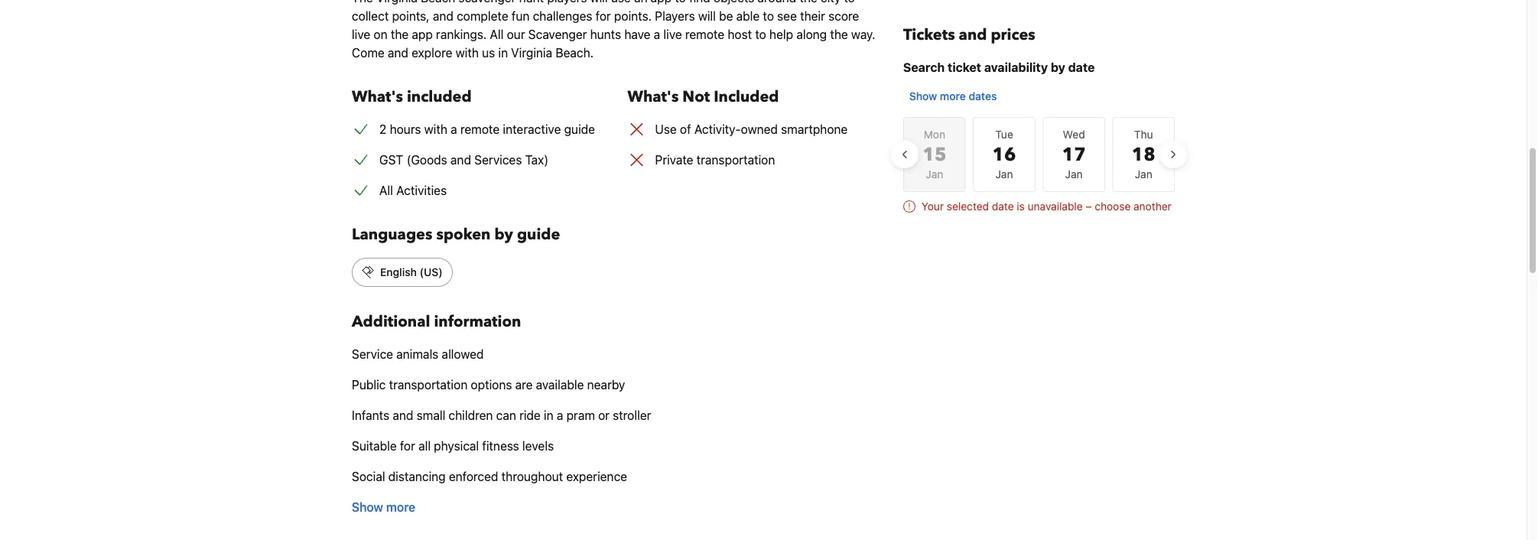 Task type: locate. For each thing, give the bounding box(es) containing it.
with right hours
[[424, 122, 448, 137]]

0 horizontal spatial the
[[391, 27, 409, 42]]

16
[[993, 142, 1017, 167]]

show more dates
[[910, 90, 997, 103]]

jan for 16
[[996, 168, 1013, 181]]

the right on
[[391, 27, 409, 42]]

2 jan from the left
[[996, 168, 1013, 181]]

the down score
[[830, 27, 848, 42]]

to left help
[[755, 27, 767, 42]]

0 horizontal spatial show
[[352, 500, 383, 515]]

distancing
[[388, 469, 446, 484]]

by right availability
[[1051, 60, 1066, 75]]

region containing 15
[[891, 110, 1188, 199]]

guide down tax)
[[517, 224, 560, 245]]

can
[[496, 408, 516, 423]]

a left pram
[[557, 408, 563, 423]]

infants and small children can ride in a pram or stroller
[[352, 408, 651, 423]]

date left 'is' at the top right
[[992, 200, 1014, 213]]

0 vertical spatial more
[[940, 90, 966, 103]]

1 horizontal spatial transportation
[[697, 153, 775, 167]]

use of activity-owned smartphone
[[655, 122, 848, 137]]

prices
[[991, 24, 1036, 46]]

show inside button
[[910, 90, 937, 103]]

1 vertical spatial date
[[992, 200, 1014, 213]]

what's for what's not included
[[628, 86, 679, 108]]

collect
[[352, 9, 389, 23]]

in right us on the left of page
[[498, 46, 508, 60]]

for
[[596, 9, 611, 23], [400, 439, 415, 453]]

the virginia beach scavenger hunt players will use an app to find objects around the city to collect points, and complete fun challenges for points. players will be able to see their score live on the app rankings. all our scavenger hunts have a live remote host to help along the way. come and explore with us in virginia beach.
[[352, 0, 876, 60]]

along
[[797, 27, 827, 42]]

show more dates button
[[904, 83, 1003, 110]]

0 vertical spatial in
[[498, 46, 508, 60]]

and down beach
[[433, 9, 454, 23]]

0 vertical spatial transportation
[[697, 153, 775, 167]]

0 vertical spatial show
[[910, 90, 937, 103]]

suitable
[[352, 439, 397, 453]]

rankings.
[[436, 27, 487, 42]]

infants
[[352, 408, 390, 423]]

private transportation
[[655, 153, 775, 167]]

jan inside 'thu 18 jan'
[[1135, 168, 1153, 181]]

0 horizontal spatial transportation
[[389, 378, 468, 392]]

1 horizontal spatial in
[[544, 408, 554, 423]]

points,
[[392, 9, 430, 23]]

show for show more dates
[[910, 90, 937, 103]]

jan inside "tue 16 jan"
[[996, 168, 1013, 181]]

1 vertical spatial show
[[352, 500, 383, 515]]

your selected date is unavailable – choose another
[[922, 200, 1172, 213]]

2 live from the left
[[664, 27, 682, 42]]

0 vertical spatial all
[[490, 27, 504, 42]]

2 vertical spatial a
[[557, 408, 563, 423]]

live down players
[[664, 27, 682, 42]]

what's not included
[[628, 86, 779, 108]]

1 vertical spatial more
[[386, 500, 416, 515]]

virginia down 'our'
[[511, 46, 553, 60]]

0 vertical spatial by
[[1051, 60, 1066, 75]]

region
[[891, 110, 1188, 199]]

scavenger
[[529, 27, 587, 42]]

1 vertical spatial in
[[544, 408, 554, 423]]

more inside 'show more' button
[[386, 500, 416, 515]]

0 horizontal spatial for
[[400, 439, 415, 453]]

all
[[419, 439, 431, 453]]

app up explore
[[412, 27, 433, 42]]

–
[[1086, 200, 1092, 213]]

all down gst
[[380, 183, 393, 198]]

1 horizontal spatial will
[[698, 9, 716, 23]]

1 horizontal spatial live
[[664, 27, 682, 42]]

wed
[[1063, 128, 1085, 141]]

for up the hunts
[[596, 9, 611, 23]]

1 vertical spatial for
[[400, 439, 415, 453]]

jan down 15
[[926, 168, 944, 181]]

1 vertical spatial remote
[[461, 122, 500, 137]]

more left 'dates'
[[940, 90, 966, 103]]

show down social
[[352, 500, 383, 515]]

transportation for public
[[389, 378, 468, 392]]

jan
[[926, 168, 944, 181], [996, 168, 1013, 181], [1066, 168, 1083, 181], [1135, 168, 1153, 181]]

1 vertical spatial virginia
[[511, 46, 553, 60]]

3 jan from the left
[[1066, 168, 1083, 181]]

0 horizontal spatial by
[[495, 224, 513, 245]]

of
[[680, 122, 691, 137]]

all
[[490, 27, 504, 42], [380, 183, 393, 198]]

1 horizontal spatial by
[[1051, 60, 1066, 75]]

tickets
[[904, 24, 955, 46]]

more down distancing
[[386, 500, 416, 515]]

1 horizontal spatial show
[[910, 90, 937, 103]]

hours
[[390, 122, 421, 137]]

1 horizontal spatial with
[[456, 46, 479, 60]]

the
[[352, 0, 373, 5]]

transportation up small
[[389, 378, 468, 392]]

remote
[[685, 27, 725, 42], [461, 122, 500, 137]]

for left all
[[400, 439, 415, 453]]

2 horizontal spatial a
[[654, 27, 661, 42]]

social distancing enforced throughout experience
[[352, 469, 627, 484]]

the
[[800, 0, 818, 5], [391, 27, 409, 42], [830, 27, 848, 42]]

jan inside wed 17 jan
[[1066, 168, 1083, 181]]

animals
[[397, 347, 439, 362]]

1 horizontal spatial what's
[[628, 86, 679, 108]]

0 vertical spatial app
[[651, 0, 672, 5]]

enforced
[[449, 469, 498, 484]]

to up score
[[844, 0, 855, 5]]

a right have
[[654, 27, 661, 42]]

by right spoken
[[495, 224, 513, 245]]

1 horizontal spatial remote
[[685, 27, 725, 42]]

guide
[[564, 122, 595, 137], [517, 224, 560, 245]]

scavenger
[[459, 0, 516, 5]]

transportation for private
[[697, 153, 775, 167]]

0 vertical spatial a
[[654, 27, 661, 42]]

players
[[547, 0, 587, 5]]

1 horizontal spatial app
[[651, 0, 672, 5]]

0 horizontal spatial app
[[412, 27, 433, 42]]

jan for 17
[[1066, 168, 1083, 181]]

remote down be
[[685, 27, 725, 42]]

and right come
[[388, 46, 409, 60]]

selected
[[947, 200, 989, 213]]

the up their
[[800, 0, 818, 5]]

1 live from the left
[[352, 27, 371, 42]]

0 vertical spatial with
[[456, 46, 479, 60]]

physical
[[434, 439, 479, 453]]

a
[[654, 27, 661, 42], [451, 122, 457, 137], [557, 408, 563, 423]]

0 horizontal spatial what's
[[352, 86, 403, 108]]

more inside show more dates button
[[940, 90, 966, 103]]

complete
[[457, 9, 509, 23]]

0 horizontal spatial a
[[451, 122, 457, 137]]

children
[[449, 408, 493, 423]]

remote up 'gst (goods and services tax)'
[[461, 122, 500, 137]]

1 vertical spatial guide
[[517, 224, 560, 245]]

virginia up points,
[[376, 0, 418, 5]]

a inside the virginia beach scavenger hunt players will use an app to find objects around the city to collect points, and complete fun challenges for points. players will be able to see their score live on the app rankings. all our scavenger hunts have a live remote host to help along the way. come and explore with us in virginia beach.
[[654, 27, 661, 42]]

2 what's from the left
[[628, 86, 679, 108]]

gst (goods and services tax)
[[380, 153, 549, 167]]

fun
[[512, 9, 530, 23]]

1 horizontal spatial date
[[1069, 60, 1095, 75]]

jan down 16
[[996, 168, 1013, 181]]

in inside the virginia beach scavenger hunt players will use an app to find objects around the city to collect points, and complete fun challenges for points. players will be able to see their score live on the app rankings. all our scavenger hunts have a live remote host to help along the way. come and explore with us in virginia beach.
[[498, 46, 508, 60]]

pram
[[567, 408, 595, 423]]

wed 17 jan
[[1063, 128, 1086, 181]]

owned
[[741, 122, 778, 137]]

show inside button
[[352, 500, 383, 515]]

their
[[800, 9, 826, 23]]

our
[[507, 27, 525, 42]]

what's up "2"
[[352, 86, 403, 108]]

1 vertical spatial app
[[412, 27, 433, 42]]

app up players
[[651, 0, 672, 5]]

0 horizontal spatial more
[[386, 500, 416, 515]]

1 horizontal spatial for
[[596, 9, 611, 23]]

0 horizontal spatial virginia
[[376, 0, 418, 5]]

tue
[[996, 128, 1014, 141]]

0 horizontal spatial with
[[424, 122, 448, 137]]

for inside the virginia beach scavenger hunt players will use an app to find objects around the city to collect points, and complete fun challenges for points. players will be able to see their score live on the app rankings. all our scavenger hunts have a live remote host to help along the way. come and explore with us in virginia beach.
[[596, 9, 611, 23]]

live
[[352, 27, 371, 42], [664, 27, 682, 42]]

1 horizontal spatial all
[[490, 27, 504, 42]]

4 jan from the left
[[1135, 168, 1153, 181]]

1 vertical spatial all
[[380, 183, 393, 198]]

jan down 18
[[1135, 168, 1153, 181]]

will
[[590, 0, 608, 5], [698, 9, 716, 23]]

virginia
[[376, 0, 418, 5], [511, 46, 553, 60]]

0 vertical spatial for
[[596, 9, 611, 23]]

show down search
[[910, 90, 937, 103]]

0 horizontal spatial will
[[590, 0, 608, 5]]

what's up use
[[628, 86, 679, 108]]

transportation down use of activity-owned smartphone
[[697, 153, 775, 167]]

use
[[611, 0, 631, 5]]

objects
[[714, 0, 755, 5]]

what's included
[[352, 86, 472, 108]]

smartphone
[[781, 122, 848, 137]]

all left 'our'
[[490, 27, 504, 42]]

2 horizontal spatial the
[[830, 27, 848, 42]]

0 vertical spatial date
[[1069, 60, 1095, 75]]

0 horizontal spatial in
[[498, 46, 508, 60]]

come
[[352, 46, 385, 60]]

0 horizontal spatial date
[[992, 200, 1014, 213]]

will left use
[[590, 0, 608, 5]]

date right availability
[[1069, 60, 1095, 75]]

jan inside mon 15 jan
[[926, 168, 944, 181]]

1 horizontal spatial more
[[940, 90, 966, 103]]

1 vertical spatial will
[[698, 9, 716, 23]]

1 vertical spatial with
[[424, 122, 448, 137]]

show for show more
[[352, 500, 383, 515]]

choose
[[1095, 200, 1131, 213]]

thu
[[1135, 128, 1154, 141]]

with down rankings.
[[456, 46, 479, 60]]

in right ride at the bottom of the page
[[544, 408, 554, 423]]

guide right the interactive
[[564, 122, 595, 137]]

0 horizontal spatial live
[[352, 27, 371, 42]]

0 horizontal spatial all
[[380, 183, 393, 198]]

1 vertical spatial transportation
[[389, 378, 468, 392]]

all activities
[[380, 183, 447, 198]]

search ticket availability by date
[[904, 60, 1095, 75]]

a up 'gst (goods and services tax)'
[[451, 122, 457, 137]]

1 jan from the left
[[926, 168, 944, 181]]

tax)
[[525, 153, 549, 167]]

levels
[[523, 439, 554, 453]]

fitness
[[482, 439, 519, 453]]

0 horizontal spatial guide
[[517, 224, 560, 245]]

an
[[634, 0, 648, 5]]

will down find
[[698, 9, 716, 23]]

1 what's from the left
[[352, 86, 403, 108]]

around
[[758, 0, 797, 5]]

live left on
[[352, 27, 371, 42]]

jan down 17
[[1066, 168, 1083, 181]]

0 vertical spatial guide
[[564, 122, 595, 137]]

0 vertical spatial remote
[[685, 27, 725, 42]]

1 horizontal spatial guide
[[564, 122, 595, 137]]



Task type: vqa. For each thing, say whether or not it's contained in the screenshot.
trip
no



Task type: describe. For each thing, give the bounding box(es) containing it.
with inside the virginia beach scavenger hunt players will use an app to find objects around the city to collect points, and complete fun challenges for points. players will be able to see their score live on the app rankings. all our scavenger hunts have a live remote host to help along the way. come and explore with us in virginia beach.
[[456, 46, 479, 60]]

18
[[1132, 142, 1156, 167]]

to down around
[[763, 9, 774, 23]]

1 horizontal spatial a
[[557, 408, 563, 423]]

thu 18 jan
[[1132, 128, 1156, 181]]

beach
[[421, 0, 456, 5]]

public transportation options are available nearby
[[352, 378, 625, 392]]

to up players
[[675, 0, 686, 5]]

0 vertical spatial will
[[590, 0, 608, 5]]

(goods
[[407, 153, 447, 167]]

english (us)
[[380, 266, 443, 279]]

additional information
[[352, 311, 521, 332]]

way.
[[852, 27, 876, 42]]

is
[[1017, 200, 1025, 213]]

able
[[737, 9, 760, 23]]

score
[[829, 9, 860, 23]]

17
[[1063, 142, 1086, 167]]

are
[[515, 378, 533, 392]]

dates
[[969, 90, 997, 103]]

hunt
[[519, 0, 544, 5]]

tickets and prices
[[904, 24, 1036, 46]]

1 horizontal spatial virginia
[[511, 46, 553, 60]]

included
[[714, 86, 779, 108]]

host
[[728, 27, 752, 42]]

options
[[471, 378, 512, 392]]

have
[[625, 27, 651, 42]]

challenges
[[533, 9, 593, 23]]

public
[[352, 378, 386, 392]]

jan for 15
[[926, 168, 944, 181]]

languages
[[352, 224, 433, 245]]

see
[[778, 9, 797, 23]]

all inside the virginia beach scavenger hunt players will use an app to find objects around the city to collect points, and complete fun challenges for points. players will be able to see their score live on the app rankings. all our scavenger hunts have a live remote host to help along the way. come and explore with us in virginia beach.
[[490, 27, 504, 42]]

points.
[[614, 9, 652, 23]]

1 vertical spatial by
[[495, 224, 513, 245]]

0 horizontal spatial remote
[[461, 122, 500, 137]]

1 vertical spatial a
[[451, 122, 457, 137]]

more for show more
[[386, 500, 416, 515]]

throughout
[[502, 469, 563, 484]]

interactive
[[503, 122, 561, 137]]

languages spoken by guide
[[352, 224, 560, 245]]

availability
[[985, 60, 1048, 75]]

players
[[655, 9, 695, 23]]

2
[[380, 122, 387, 137]]

ticket
[[948, 60, 982, 75]]

allowed
[[442, 347, 484, 362]]

your
[[922, 200, 944, 213]]

stroller
[[613, 408, 651, 423]]

show more button
[[352, 498, 416, 516]]

search
[[904, 60, 945, 75]]

available
[[536, 378, 584, 392]]

use
[[655, 122, 677, 137]]

and up ticket
[[959, 24, 987, 46]]

and left small
[[393, 408, 414, 423]]

find
[[689, 0, 711, 5]]

1 horizontal spatial the
[[800, 0, 818, 5]]

private
[[655, 153, 694, 167]]

small
[[417, 408, 446, 423]]

another
[[1134, 200, 1172, 213]]

ride
[[520, 408, 541, 423]]

gst
[[380, 153, 403, 167]]

explore
[[412, 46, 453, 60]]

spoken
[[436, 224, 491, 245]]

not
[[683, 86, 710, 108]]

jan for 18
[[1135, 168, 1153, 181]]

suitable for all physical fitness levels
[[352, 439, 554, 453]]

english
[[380, 266, 417, 279]]

us
[[482, 46, 495, 60]]

information
[[434, 311, 521, 332]]

additional
[[352, 311, 430, 332]]

and right "(goods"
[[451, 153, 471, 167]]

social
[[352, 469, 385, 484]]

15
[[923, 142, 947, 167]]

more for show more dates
[[940, 90, 966, 103]]

help
[[770, 27, 794, 42]]

service
[[352, 347, 393, 362]]

mon 15 jan
[[923, 128, 947, 181]]

or
[[598, 408, 610, 423]]

activities
[[396, 183, 447, 198]]

city
[[821, 0, 841, 5]]

2 hours with a remote interactive guide
[[380, 122, 595, 137]]

remote inside the virginia beach scavenger hunt players will use an app to find objects around the city to collect points, and complete fun challenges for points. players will be able to see their score live on the app rankings. all our scavenger hunts have a live remote host to help along the way. come and explore with us in virginia beach.
[[685, 27, 725, 42]]

0 vertical spatial virginia
[[376, 0, 418, 5]]

beach.
[[556, 46, 594, 60]]

what's for what's included
[[352, 86, 403, 108]]

tue 16 jan
[[993, 128, 1017, 181]]



